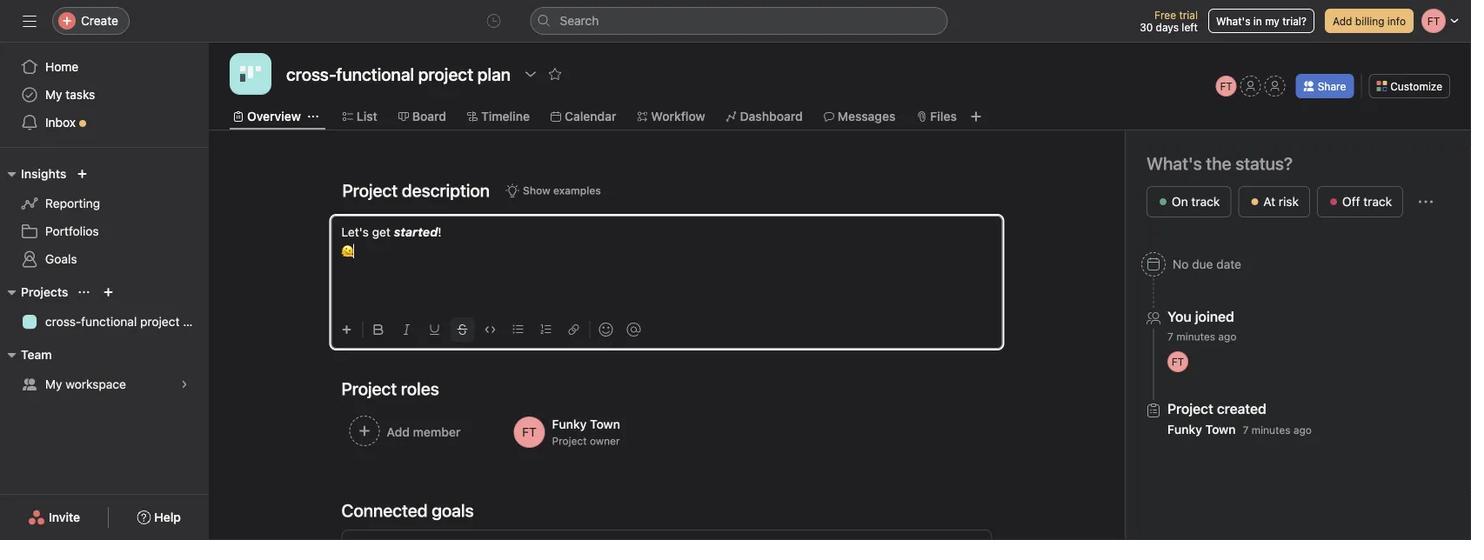 Task type: locate. For each thing, give the bounding box(es) containing it.
my inside my workspace link
[[45, 377, 62, 392]]

my workspace link
[[10, 371, 198, 399]]

project created funky town 7 minutes ago
[[1168, 401, 1312, 437]]

let's
[[342, 225, 369, 239]]

1 vertical spatial ft
[[1172, 356, 1184, 368]]

get
[[372, 225, 391, 239]]

document
[[331, 223, 1003, 310]]

minutes inside 'you joined 7 minutes ago'
[[1177, 331, 1216, 343]]

0 vertical spatial what's
[[1216, 15, 1251, 27]]

track right off
[[1364, 194, 1392, 209]]

track for on track
[[1192, 194, 1220, 209]]

what's the status?
[[1147, 153, 1293, 174]]

add
[[1333, 15, 1353, 27]]

global element
[[0, 43, 209, 147]]

due
[[1192, 257, 1213, 271]]

more actions image
[[1419, 195, 1433, 209]]

🫠
[[342, 244, 354, 258]]

7 down you
[[1168, 331, 1174, 343]]

Project description title text field
[[331, 172, 494, 209]]

1 horizontal spatial ago
[[1294, 424, 1312, 436]]

1 vertical spatial ago
[[1294, 424, 1312, 436]]

insights
[[21, 167, 66, 181]]

invite button
[[17, 502, 92, 533]]

1 vertical spatial my
[[45, 377, 62, 392]]

1 vertical spatial 7
[[1243, 424, 1249, 436]]

ft inside button
[[1220, 80, 1233, 92]]

in
[[1254, 15, 1262, 27]]

7 right town
[[1243, 424, 1249, 436]]

underline image
[[429, 325, 440, 335]]

free
[[1155, 9, 1176, 21]]

minutes right town
[[1252, 424, 1291, 436]]

add member button
[[342, 408, 499, 457]]

portfolios link
[[10, 218, 198, 245]]

what's inside button
[[1216, 15, 1251, 27]]

days
[[1156, 21, 1179, 33]]

my
[[1265, 15, 1280, 27]]

hide sidebar image
[[23, 14, 37, 28]]

overview
[[247, 109, 301, 124]]

create button
[[52, 7, 130, 35]]

0 vertical spatial 7
[[1168, 331, 1174, 343]]

goals link
[[10, 245, 198, 273]]

track right on
[[1192, 194, 1220, 209]]

ago
[[1219, 331, 1237, 343], [1294, 424, 1312, 436]]

trial?
[[1283, 15, 1307, 27]]

off track button
[[1317, 186, 1404, 218]]

my tasks link
[[10, 81, 198, 109]]

2 track from the left
[[1364, 194, 1392, 209]]

projects button
[[0, 282, 68, 303]]

what's up on
[[1147, 153, 1202, 174]]

my down team
[[45, 377, 62, 392]]

reporting
[[45, 196, 100, 211]]

what's
[[1216, 15, 1251, 27], [1147, 153, 1202, 174]]

calendar link
[[551, 107, 616, 126]]

my for my tasks
[[45, 87, 62, 102]]

tasks
[[66, 87, 95, 102]]

0 horizontal spatial track
[[1192, 194, 1220, 209]]

list
[[357, 109, 377, 124]]

0 horizontal spatial ago
[[1219, 331, 1237, 343]]

ft down what's in my trial?
[[1220, 80, 1233, 92]]

no due date button
[[1134, 249, 1250, 280]]

my inside my tasks link
[[45, 87, 62, 102]]

what's left in
[[1216, 15, 1251, 27]]

2 my from the top
[[45, 377, 62, 392]]

search
[[560, 13, 599, 28]]

insights element
[[0, 158, 209, 277]]

minutes
[[1177, 331, 1216, 343], [1252, 424, 1291, 436]]

owner
[[590, 435, 620, 447]]

1 vertical spatial what's
[[1147, 153, 1202, 174]]

1 horizontal spatial ft
[[1220, 80, 1233, 92]]

my
[[45, 87, 62, 102], [45, 377, 62, 392]]

on
[[1172, 194, 1188, 209]]

0 vertical spatial ft
[[1220, 80, 1233, 92]]

toolbar
[[335, 310, 1003, 342]]

track
[[1192, 194, 1220, 209], [1364, 194, 1392, 209]]

0 horizontal spatial what's
[[1147, 153, 1202, 174]]

1 track from the left
[[1192, 194, 1220, 209]]

1 horizontal spatial track
[[1364, 194, 1392, 209]]

emoji image
[[599, 323, 613, 337]]

1 horizontal spatial minutes
[[1252, 424, 1291, 436]]

projects
[[21, 285, 68, 299]]

minutes down you joined button
[[1177, 331, 1216, 343]]

you joined button
[[1168, 308, 1237, 325]]

show examples button
[[498, 178, 609, 203]]

1 horizontal spatial 7
[[1243, 424, 1249, 436]]

1 vertical spatial minutes
[[1252, 424, 1291, 436]]

no due date
[[1173, 257, 1242, 271]]

7
[[1168, 331, 1174, 343], [1243, 424, 1249, 436]]

1 my from the top
[[45, 87, 62, 102]]

dashboard
[[740, 109, 803, 124]]

funky
[[1168, 422, 1203, 437]]

0 vertical spatial minutes
[[1177, 331, 1216, 343]]

0 horizontal spatial minutes
[[1177, 331, 1216, 343]]

cross-functional project plan link
[[10, 308, 207, 336]]

customize
[[1391, 80, 1443, 92]]

board image
[[240, 64, 261, 84]]

at mention image
[[627, 323, 641, 337]]

projects element
[[0, 277, 209, 339]]

ago right town
[[1294, 424, 1312, 436]]

0 vertical spatial my
[[45, 87, 62, 102]]

search list box
[[530, 7, 948, 35]]

workflow link
[[637, 107, 705, 126]]

started
[[394, 225, 438, 239]]

new project or portfolio image
[[103, 287, 113, 298]]

what's for what's in my trial?
[[1216, 15, 1251, 27]]

inbox link
[[10, 109, 198, 137]]

timeline
[[481, 109, 530, 124]]

on track button
[[1147, 186, 1232, 218]]

show options, current sort, top image
[[79, 287, 89, 298]]

ago down joined
[[1219, 331, 1237, 343]]

0 horizontal spatial 7
[[1168, 331, 1174, 343]]

None text field
[[282, 58, 515, 90]]

what's in my trial?
[[1216, 15, 1307, 27]]

ft down 'you joined 7 minutes ago'
[[1172, 356, 1184, 368]]

7 inside 'you joined 7 minutes ago'
[[1168, 331, 1174, 343]]

my left the tasks
[[45, 87, 62, 102]]

what's in my trial? button
[[1209, 9, 1315, 33]]

1 horizontal spatial what's
[[1216, 15, 1251, 27]]

0 vertical spatial ago
[[1219, 331, 1237, 343]]

ft button
[[1216, 76, 1237, 97]]

board link
[[398, 107, 446, 126]]

0 horizontal spatial ft
[[1172, 356, 1184, 368]]

search button
[[530, 7, 948, 35]]

functional
[[81, 315, 137, 329]]

connected goals
[[342, 500, 474, 521]]

project created
[[1168, 401, 1267, 417]]

no
[[1173, 257, 1189, 271]]



Task type: describe. For each thing, give the bounding box(es) containing it.
on track
[[1172, 194, 1220, 209]]

minutes inside project created funky town 7 minutes ago
[[1252, 424, 1291, 436]]

home link
[[10, 53, 198, 81]]

at
[[1264, 194, 1276, 209]]

town
[[1206, 422, 1236, 437]]

dashboard link
[[726, 107, 803, 126]]

board
[[412, 109, 446, 124]]

insights button
[[0, 164, 66, 184]]

left
[[1182, 21, 1198, 33]]

see details, my workspace image
[[179, 379, 190, 390]]

team
[[21, 348, 52, 362]]

files link
[[917, 107, 957, 126]]

team button
[[0, 345, 52, 365]]

inbox
[[45, 115, 76, 130]]

funky town project owner
[[552, 417, 620, 447]]

italics image
[[402, 325, 412, 335]]

my tasks
[[45, 87, 95, 102]]

workflow
[[651, 109, 705, 124]]

add billing info button
[[1325, 9, 1414, 33]]

free trial 30 days left
[[1140, 9, 1198, 33]]

numbered list image
[[541, 325, 551, 335]]

plan
[[183, 315, 207, 329]]

link image
[[569, 325, 579, 335]]

add member
[[387, 425, 461, 439]]

timeline link
[[467, 107, 530, 126]]

at risk button
[[1238, 186, 1310, 218]]

cross-functional project plan
[[45, 315, 207, 329]]

create
[[81, 13, 118, 28]]

home
[[45, 60, 79, 74]]

add to starred image
[[548, 67, 562, 81]]

new image
[[77, 169, 87, 179]]

cross-
[[45, 315, 81, 329]]

billing
[[1356, 15, 1385, 27]]

tab actions image
[[308, 111, 318, 122]]

files
[[931, 109, 957, 124]]

workspace
[[66, 377, 126, 392]]

you joined 7 minutes ago
[[1168, 308, 1237, 343]]

you
[[1168, 308, 1192, 325]]

joined
[[1195, 308, 1235, 325]]

code image
[[485, 325, 496, 335]]

show examples
[[523, 184, 601, 197]]

date
[[1217, 257, 1242, 271]]

add billing info
[[1333, 15, 1406, 27]]

portfolios
[[45, 224, 99, 238]]

30
[[1140, 21, 1153, 33]]

7 inside project created funky town 7 minutes ago
[[1243, 424, 1249, 436]]

reporting link
[[10, 190, 198, 218]]

invite
[[49, 510, 80, 525]]

let's get started ! 🫠
[[342, 225, 442, 258]]

!
[[438, 225, 442, 239]]

my for my workspace
[[45, 377, 62, 392]]

bold image
[[374, 325, 384, 335]]

share button
[[1296, 74, 1354, 98]]

help
[[154, 510, 181, 525]]

calendar
[[565, 109, 616, 124]]

customize button
[[1369, 74, 1451, 98]]

list link
[[343, 107, 377, 126]]

the status?
[[1206, 153, 1293, 174]]

funky town
[[552, 417, 620, 432]]

insert an object image
[[342, 325, 352, 335]]

history image
[[487, 14, 501, 28]]

off track
[[1343, 194, 1392, 209]]

messages link
[[824, 107, 896, 126]]

project
[[140, 315, 180, 329]]

ago inside 'you joined 7 minutes ago'
[[1219, 331, 1237, 343]]

show options image
[[524, 67, 538, 81]]

track for off track
[[1364, 194, 1392, 209]]

info
[[1388, 15, 1406, 27]]

my workspace
[[45, 377, 126, 392]]

messages
[[838, 109, 896, 124]]

document containing let's get
[[331, 223, 1003, 310]]

ago inside project created funky town 7 minutes ago
[[1294, 424, 1312, 436]]

project
[[552, 435, 587, 447]]

goals
[[45, 252, 77, 266]]

project roles
[[342, 379, 439, 399]]

risk
[[1279, 194, 1299, 209]]

bulleted list image
[[513, 325, 523, 335]]

funky town link
[[1168, 422, 1236, 437]]

help button
[[126, 502, 192, 533]]

what's for what's the status?
[[1147, 153, 1202, 174]]

strikethrough image
[[457, 325, 468, 335]]

overview link
[[233, 107, 301, 126]]

teams element
[[0, 339, 209, 402]]

add tab image
[[969, 110, 983, 124]]

share
[[1318, 80, 1346, 92]]

examples
[[553, 184, 601, 197]]

show
[[523, 184, 551, 197]]



Task type: vqa. For each thing, say whether or not it's contained in the screenshot.
'Customize' in Customize dropdown button
no



